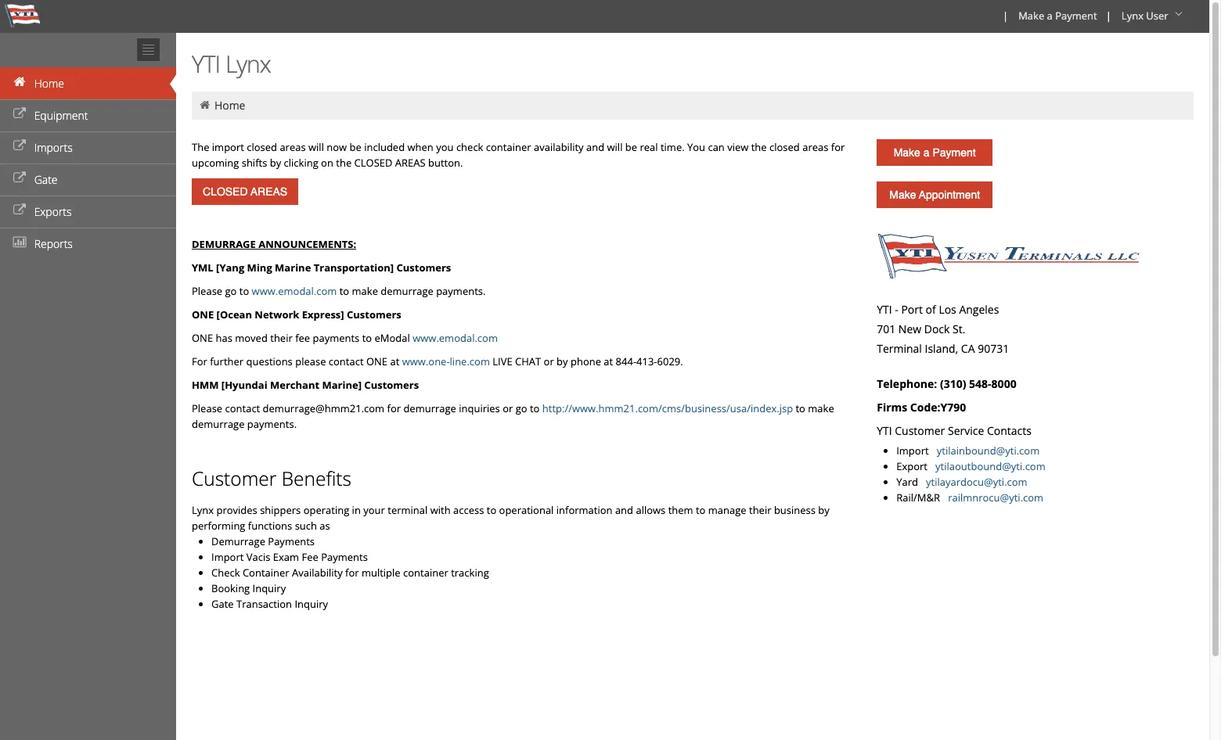 Task type: locate. For each thing, give the bounding box(es) containing it.
functions
[[248, 519, 292, 533]]

external link image up external link image
[[12, 109, 27, 120]]

(310)
[[940, 376, 966, 391]]

1 vertical spatial container
[[403, 566, 448, 580]]

0 vertical spatial by
[[270, 156, 281, 170]]

1 horizontal spatial or
[[544, 355, 554, 369]]

marine
[[275, 261, 311, 275]]

island,
[[925, 341, 958, 356]]

payments.
[[436, 284, 486, 298], [247, 417, 297, 431]]

1 vertical spatial and
[[615, 503, 633, 517]]

1 vertical spatial contact
[[225, 402, 260, 416]]

2 at from the left
[[604, 355, 613, 369]]

demurrage
[[192, 237, 256, 251]]

view
[[727, 140, 749, 154]]

for
[[192, 355, 207, 369]]

0 horizontal spatial their
[[270, 331, 293, 345]]

home image
[[12, 77, 27, 88], [198, 99, 212, 110]]

1 horizontal spatial a
[[1047, 9, 1053, 23]]

3 external link image from the top
[[12, 205, 27, 216]]

701
[[877, 322, 896, 337]]

payments up availability
[[321, 550, 368, 564]]

go right 'inquiries'
[[516, 402, 527, 416]]

1 horizontal spatial payments
[[321, 550, 368, 564]]

at down emodal on the left top
[[390, 355, 399, 369]]

1 | from the left
[[1003, 9, 1008, 23]]

1 vertical spatial demurrage
[[403, 402, 456, 416]]

customer down firms code:y790
[[895, 423, 945, 438]]

customers up emodal on the left top
[[347, 308, 401, 322]]

0 horizontal spatial gate
[[34, 172, 58, 187]]

announcements:
[[258, 237, 356, 251]]

1 horizontal spatial make
[[808, 402, 834, 416]]

customer
[[895, 423, 945, 438], [192, 466, 277, 492]]

demurrage announcements:
[[192, 237, 356, 251]]

0 vertical spatial make a payment link
[[1011, 0, 1103, 33]]

gate up exports
[[34, 172, 58, 187]]

can
[[708, 140, 725, 154]]

their right manage
[[749, 503, 771, 517]]

2 vertical spatial yti
[[877, 423, 892, 438]]

demurrage down 'hmm'
[[192, 417, 245, 431]]

www.emodal.com link down marine
[[252, 284, 337, 298]]

external link image up bar chart image
[[12, 205, 27, 216]]

home image up the
[[198, 99, 212, 110]]

0 vertical spatial and
[[586, 140, 604, 154]]

please contact demurrage@hmm21.com for demurrage inquiries or go to http://www.hmm21.com/cms/business/usa/index.jsp
[[192, 402, 793, 416]]

2 horizontal spatial for
[[831, 140, 845, 154]]

1 vertical spatial go
[[516, 402, 527, 416]]

please
[[192, 284, 222, 298], [192, 402, 222, 416]]

for
[[831, 140, 845, 154], [387, 402, 401, 416], [345, 566, 359, 580]]

be
[[350, 140, 361, 154], [625, 140, 637, 154]]

yti lynx
[[192, 48, 271, 80]]

1 horizontal spatial will
[[607, 140, 623, 154]]

ytilainbound@yti.com link
[[937, 444, 1040, 458]]

at left 844-
[[604, 355, 613, 369]]

import up export
[[896, 444, 929, 458]]

questions
[[246, 355, 293, 369]]

1 vertical spatial their
[[749, 503, 771, 517]]

a
[[1047, 9, 1053, 23], [923, 146, 930, 159]]

home up equipment
[[34, 76, 64, 91]]

home down yti lynx
[[214, 98, 245, 113]]

operating
[[303, 503, 349, 517]]

None submit
[[192, 178, 298, 205]]

1 horizontal spatial and
[[615, 503, 633, 517]]

container
[[486, 140, 531, 154], [403, 566, 448, 580]]

yml
[[192, 261, 213, 275]]

external link image down external link image
[[12, 173, 27, 184]]

0 horizontal spatial payments.
[[247, 417, 297, 431]]

contact down the "[hyundai"
[[225, 402, 260, 416]]

1 vertical spatial make a payment
[[894, 146, 976, 159]]

2 | from the left
[[1106, 9, 1111, 23]]

railmnrocu@yti.com
[[948, 491, 1044, 505]]

please down yml
[[192, 284, 222, 298]]

demurrage
[[211, 535, 265, 549]]

closed up shifts
[[247, 140, 277, 154]]

0 vertical spatial make
[[352, 284, 378, 298]]

0 vertical spatial go
[[225, 284, 237, 298]]

2 horizontal spatial by
[[818, 503, 830, 517]]

1 vertical spatial www.emodal.com link
[[413, 331, 498, 345]]

1 vertical spatial yti
[[877, 302, 892, 317]]

1 vertical spatial for
[[387, 402, 401, 416]]

terminal
[[877, 341, 922, 356]]

2 external link image from the top
[[12, 173, 27, 184]]

1 at from the left
[[390, 355, 399, 369]]

lynx
[[1122, 9, 1144, 23], [225, 48, 271, 80], [192, 503, 214, 517]]

payment
[[1055, 9, 1097, 23], [933, 146, 976, 159]]

1 horizontal spatial www.emodal.com link
[[413, 331, 498, 345]]

new
[[898, 322, 921, 337]]

or right chat
[[544, 355, 554, 369]]

customers right transportation]
[[396, 261, 451, 275]]

them
[[668, 503, 693, 517]]

0 horizontal spatial lynx
[[192, 503, 214, 517]]

0 vertical spatial the
[[751, 140, 767, 154]]

customers for one [ocean network express] customers
[[347, 308, 401, 322]]

0 horizontal spatial |
[[1003, 9, 1008, 23]]

1 areas from the left
[[280, 140, 306, 154]]

areas right view
[[802, 140, 828, 154]]

2 will from the left
[[607, 140, 623, 154]]

import ytilainbound@yti.com
[[896, 444, 1040, 458]]

1 vertical spatial lynx
[[225, 48, 271, 80]]

external link image inside "equipment" link
[[12, 109, 27, 120]]

www.emodal.com
[[252, 284, 337, 298], [413, 331, 498, 345]]

0 horizontal spatial www.emodal.com
[[252, 284, 337, 298]]

yti - port of los angeles 701 new dock st. terminal island, ca 90731
[[877, 302, 1009, 356]]

one for one has moved their fee payments to emodal www.emodal.com
[[192, 331, 213, 345]]

external link image inside exports link
[[12, 205, 27, 216]]

imports
[[34, 140, 73, 155]]

container right check
[[486, 140, 531, 154]]

the
[[751, 140, 767, 154], [336, 156, 352, 170]]

lynx for user
[[1122, 9, 1144, 23]]

container inside lynx provides shippers operating in your terminal with access to operational information and allows them to manage their business by performing functions such as demurrage payments import vacis exam fee payments check container availability for multiple container tracking booking inquiry gate transaction inquiry
[[403, 566, 448, 580]]

please down 'hmm'
[[192, 402, 222, 416]]

0 horizontal spatial customer
[[192, 466, 277, 492]]

0 vertical spatial www.emodal.com
[[252, 284, 337, 298]]

demurrage down www.one-
[[403, 402, 456, 416]]

1 vertical spatial by
[[557, 355, 568, 369]]

the right view
[[751, 140, 767, 154]]

1 horizontal spatial closed
[[769, 140, 800, 154]]

multiple
[[362, 566, 400, 580]]

be left "real"
[[625, 140, 637, 154]]

0 horizontal spatial make a payment link
[[877, 139, 993, 166]]

and right availability
[[586, 140, 604, 154]]

import inside lynx provides shippers operating in your terminal with access to operational information and allows them to manage their business by performing functions such as demurrage payments import vacis exam fee payments check container availability for multiple container tracking booking inquiry gate transaction inquiry
[[211, 550, 244, 564]]

one left [ocean
[[192, 308, 214, 322]]

will
[[308, 140, 324, 154], [607, 140, 623, 154]]

by left phone
[[557, 355, 568, 369]]

lynx inside lynx provides shippers operating in your terminal with access to operational information and allows them to manage their business by performing functions such as demurrage payments import vacis exam fee payments check container availability for multiple container tracking booking inquiry gate transaction inquiry
[[192, 503, 214, 517]]

0 horizontal spatial by
[[270, 156, 281, 170]]

0 vertical spatial payments
[[268, 535, 315, 549]]

and left allows
[[615, 503, 633, 517]]

0 horizontal spatial will
[[308, 140, 324, 154]]

8000
[[991, 376, 1016, 391]]

st.
[[953, 322, 965, 337]]

go down "[yang"
[[225, 284, 237, 298]]

home link down yti lynx
[[214, 98, 245, 113]]

customer up provides
[[192, 466, 277, 492]]

at
[[390, 355, 399, 369], [604, 355, 613, 369]]

0 vertical spatial or
[[544, 355, 554, 369]]

inquiry down container
[[252, 582, 286, 596]]

customers down www.one-
[[364, 378, 419, 392]]

2 vertical spatial make
[[889, 189, 916, 201]]

reports
[[34, 236, 73, 251]]

548-
[[969, 376, 991, 391]]

yard
[[896, 475, 923, 489]]

contact down one has moved their fee payments to emodal www.emodal.com
[[329, 355, 364, 369]]

you
[[687, 140, 705, 154]]

www.one-line.com link
[[402, 355, 490, 369]]

payments. down merchant
[[247, 417, 297, 431]]

2 please from the top
[[192, 402, 222, 416]]

2 vertical spatial for
[[345, 566, 359, 580]]

1 vertical spatial one
[[192, 331, 213, 345]]

external link image for exports
[[12, 205, 27, 216]]

www.one-
[[402, 355, 450, 369]]

telephone: (310) 548-8000
[[877, 376, 1016, 391]]

will up on on the top
[[308, 140, 324, 154]]

container
[[243, 566, 289, 580]]

inquiry down availability
[[295, 597, 328, 611]]

0 horizontal spatial areas
[[280, 140, 306, 154]]

their
[[270, 331, 293, 345], [749, 503, 771, 517]]

make left 'firms'
[[808, 402, 834, 416]]

1 vertical spatial home image
[[198, 99, 212, 110]]

benefits
[[281, 466, 351, 492]]

0 horizontal spatial www.emodal.com link
[[252, 284, 337, 298]]

inquiry
[[252, 582, 286, 596], [295, 597, 328, 611]]

1 horizontal spatial at
[[604, 355, 613, 369]]

make
[[1018, 9, 1044, 23], [894, 146, 920, 159], [889, 189, 916, 201]]

or right 'inquiries'
[[503, 402, 513, 416]]

1 horizontal spatial container
[[486, 140, 531, 154]]

ming
[[247, 261, 272, 275]]

1 vertical spatial customers
[[347, 308, 401, 322]]

in
[[352, 503, 361, 517]]

1 horizontal spatial make a payment link
[[1011, 0, 1103, 33]]

emodal
[[375, 331, 410, 345]]

2 horizontal spatial lynx
[[1122, 9, 1144, 23]]

reports link
[[0, 228, 176, 260]]

information
[[556, 503, 612, 517]]

0 vertical spatial home
[[34, 76, 64, 91]]

www.emodal.com link up the www.one-line.com link
[[413, 331, 498, 345]]

will left "real"
[[607, 140, 623, 154]]

0 vertical spatial customers
[[396, 261, 451, 275]]

home link up equipment
[[0, 67, 176, 99]]

payments. up line.com
[[436, 284, 486, 298]]

fee
[[295, 331, 310, 345]]

payment left lynx user
[[1055, 9, 1097, 23]]

2 vertical spatial customers
[[364, 378, 419, 392]]

0 vertical spatial one
[[192, 308, 214, 322]]

one left has on the left top of the page
[[192, 331, 213, 345]]

1 horizontal spatial gate
[[211, 597, 234, 611]]

one down emodal on the left top
[[366, 355, 387, 369]]

844-
[[616, 355, 636, 369]]

0 horizontal spatial payments
[[268, 535, 315, 549]]

1 horizontal spatial lynx
[[225, 48, 271, 80]]

by right shifts
[[270, 156, 281, 170]]

availability
[[534, 140, 584, 154]]

2 vertical spatial lynx
[[192, 503, 214, 517]]

yti for yti - port of los angeles 701 new dock st. terminal island, ca 90731
[[877, 302, 892, 317]]

gate down booking on the bottom of page
[[211, 597, 234, 611]]

1 vertical spatial make
[[894, 146, 920, 159]]

yti inside yti - port of los angeles 701 new dock st. terminal island, ca 90731
[[877, 302, 892, 317]]

0 horizontal spatial for
[[345, 566, 359, 580]]

angle down image
[[1171, 9, 1187, 20]]

import up check
[[211, 550, 244, 564]]

1 horizontal spatial make a payment
[[1018, 9, 1097, 23]]

external link image inside gate link
[[12, 173, 27, 184]]

0 horizontal spatial container
[[403, 566, 448, 580]]

0 horizontal spatial import
[[211, 550, 244, 564]]

closed
[[247, 140, 277, 154], [769, 140, 800, 154]]

make
[[352, 284, 378, 298], [808, 402, 834, 416]]

equipment link
[[0, 99, 176, 131]]

0 horizontal spatial make
[[352, 284, 378, 298]]

0 vertical spatial yti
[[192, 48, 220, 80]]

yti
[[192, 48, 220, 80], [877, 302, 892, 317], [877, 423, 892, 438]]

to
[[239, 284, 249, 298], [339, 284, 349, 298], [362, 331, 372, 345], [530, 402, 540, 416], [796, 402, 805, 416], [487, 503, 496, 517], [696, 503, 706, 517]]

please for please contact demurrage@hmm21.com for demurrage inquiries or go to
[[192, 402, 222, 416]]

one has moved their fee payments to emodal www.emodal.com
[[192, 331, 498, 345]]

external link image
[[12, 109, 27, 120], [12, 173, 27, 184], [12, 205, 27, 216]]

demurrage up emodal on the left top
[[381, 284, 433, 298]]

make down transportation]
[[352, 284, 378, 298]]

1 be from the left
[[350, 140, 361, 154]]

1 vertical spatial gate
[[211, 597, 234, 611]]

1 vertical spatial www.emodal.com
[[413, 331, 498, 345]]

areas
[[280, 140, 306, 154], [802, 140, 828, 154]]

by right business
[[818, 503, 830, 517]]

1 horizontal spatial home
[[214, 98, 245, 113]]

0 horizontal spatial closed
[[247, 140, 277, 154]]

express]
[[302, 308, 344, 322]]

gate inside lynx provides shippers operating in your terminal with access to operational information and allows them to manage their business by performing functions such as demurrage payments import vacis exam fee payments check container availability for multiple container tracking booking inquiry gate transaction inquiry
[[211, 597, 234, 611]]

inquiries
[[459, 402, 500, 416]]

the right on on the top
[[336, 156, 352, 170]]

container left tracking
[[403, 566, 448, 580]]

1 vertical spatial or
[[503, 402, 513, 416]]

www.emodal.com down marine
[[252, 284, 337, 298]]

by inside lynx provides shippers operating in your terminal with access to operational information and allows them to manage their business by performing functions such as demurrage payments import vacis exam fee payments check container availability for multiple container tracking booking inquiry gate transaction inquiry
[[818, 503, 830, 517]]

1 horizontal spatial import
[[896, 444, 929, 458]]

gate
[[34, 172, 58, 187], [211, 597, 234, 611]]

90731
[[978, 341, 1009, 356]]

firms code:y790
[[877, 400, 966, 415]]

with
[[430, 503, 451, 517]]

availability
[[292, 566, 343, 580]]

by inside the import closed areas will now be included when you check container availability and will be real time.  you can view the closed areas for upcoming shifts by clicking on the closed areas button.
[[270, 156, 281, 170]]

for further questions please contact one at www.one-line.com live chat or by phone at 844-413-6029.
[[192, 355, 683, 369]]

2 vertical spatial external link image
[[12, 205, 27, 216]]

2 vertical spatial demurrage
[[192, 417, 245, 431]]

manage
[[708, 503, 746, 517]]

further
[[210, 355, 244, 369]]

areas up clicking
[[280, 140, 306, 154]]

1 external link image from the top
[[12, 109, 27, 120]]

0 vertical spatial a
[[1047, 9, 1053, 23]]

provides
[[216, 503, 257, 517]]

payment up appointment
[[933, 146, 976, 159]]

1 horizontal spatial the
[[751, 140, 767, 154]]

yti for yti customer service contacts
[[877, 423, 892, 438]]

1 vertical spatial a
[[923, 146, 930, 159]]

your
[[363, 503, 385, 517]]

please
[[295, 355, 326, 369]]

closed right view
[[769, 140, 800, 154]]

www.emodal.com link for to make demurrage payments.
[[252, 284, 337, 298]]

vacis
[[246, 550, 270, 564]]

1 will from the left
[[308, 140, 324, 154]]

external link image for equipment
[[12, 109, 27, 120]]

2 be from the left
[[625, 140, 637, 154]]

1 horizontal spatial |
[[1106, 9, 1111, 23]]

0 vertical spatial lynx
[[1122, 9, 1144, 23]]

1 vertical spatial import
[[211, 550, 244, 564]]

demurrage
[[381, 284, 433, 298], [403, 402, 456, 416], [192, 417, 245, 431]]

0 vertical spatial payment
[[1055, 9, 1097, 23]]

0 horizontal spatial at
[[390, 355, 399, 369]]

home image up external link image
[[12, 77, 27, 88]]

be right the now
[[350, 140, 361, 154]]

www.emodal.com up the www.one-line.com link
[[413, 331, 498, 345]]

shifts
[[242, 156, 267, 170]]

payments up the exam
[[268, 535, 315, 549]]

their left fee
[[270, 331, 293, 345]]

1 please from the top
[[192, 284, 222, 298]]

their inside lynx provides shippers operating in your terminal with access to operational information and allows them to manage their business by performing functions such as demurrage payments import vacis exam fee payments check container availability for multiple container tracking booking inquiry gate transaction inquiry
[[749, 503, 771, 517]]

0 vertical spatial inquiry
[[252, 582, 286, 596]]

1 horizontal spatial be
[[625, 140, 637, 154]]



Task type: vqa. For each thing, say whether or not it's contained in the screenshot.
Don't have an account, yet ? Start Below. .
no



Task type: describe. For each thing, give the bounding box(es) containing it.
moved
[[235, 331, 268, 345]]

one [ocean network express] customers
[[192, 308, 401, 322]]

0 horizontal spatial inquiry
[[252, 582, 286, 596]]

external link image for gate
[[12, 173, 27, 184]]

yml [yang ming marine transportation] customers
[[192, 261, 451, 275]]

telephone:
[[877, 376, 937, 391]]

dock
[[924, 322, 950, 337]]

0 vertical spatial make
[[1018, 9, 1044, 23]]

you
[[436, 140, 454, 154]]

1 horizontal spatial home image
[[198, 99, 212, 110]]

bar chart image
[[12, 237, 27, 248]]

ytilayardocu@yti.com
[[926, 475, 1027, 489]]

0 horizontal spatial home link
[[0, 67, 176, 99]]

merchant
[[270, 378, 319, 392]]

0 vertical spatial import
[[896, 444, 929, 458]]

chat
[[515, 355, 541, 369]]

areas
[[395, 156, 426, 170]]

please for please go to
[[192, 284, 222, 298]]

ytilayardocu@yti.com link
[[926, 475, 1027, 489]]

1 horizontal spatial by
[[557, 355, 568, 369]]

transportation]
[[314, 261, 394, 275]]

lynx provides shippers operating in your terminal with access to operational information and allows them to manage their business by performing functions such as demurrage payments import vacis exam fee payments check container availability for multiple container tracking booking inquiry gate transaction inquiry
[[192, 503, 830, 611]]

customers for hmm [hyundai merchant marine] customers
[[364, 378, 419, 392]]

demurrage inside 'to make demurrage payments.'
[[192, 417, 245, 431]]

0 vertical spatial contact
[[329, 355, 364, 369]]

1 horizontal spatial for
[[387, 402, 401, 416]]

6029.
[[657, 355, 683, 369]]

hmm
[[192, 378, 219, 392]]

closed
[[354, 156, 392, 170]]

lynx for provides
[[192, 503, 214, 517]]

lynx user
[[1122, 9, 1168, 23]]

performing
[[192, 519, 245, 533]]

terminal
[[388, 503, 428, 517]]

1 horizontal spatial go
[[516, 402, 527, 416]]

yti for yti lynx
[[192, 48, 220, 80]]

0 horizontal spatial make a payment
[[894, 146, 976, 159]]

for inside the import closed areas will now be included when you check container availability and will be real time.  you can view the closed areas for upcoming shifts by clicking on the closed areas button.
[[831, 140, 845, 154]]

and inside lynx provides shippers operating in your terminal with access to operational information and allows them to manage their business by performing functions such as demurrage payments import vacis exam fee payments check container availability for multiple container tracking booking inquiry gate transaction inquiry
[[615, 503, 633, 517]]

contacts
[[987, 423, 1032, 438]]

1 horizontal spatial home link
[[214, 98, 245, 113]]

clicking
[[284, 156, 318, 170]]

import
[[212, 140, 244, 154]]

the import closed areas will now be included when you check container availability and will be real time.  you can view the closed areas for upcoming shifts by clicking on the closed areas button.
[[192, 140, 845, 170]]

included
[[364, 140, 405, 154]]

check
[[211, 566, 240, 580]]

make inside 'to make demurrage payments.'
[[808, 402, 834, 416]]

now
[[327, 140, 347, 154]]

1 horizontal spatial payments.
[[436, 284, 486, 298]]

external link image
[[12, 141, 27, 152]]

1 closed from the left
[[247, 140, 277, 154]]

1 horizontal spatial inquiry
[[295, 597, 328, 611]]

make appointment
[[889, 189, 980, 201]]

for inside lynx provides shippers operating in your terminal with access to operational information and allows them to manage their business by performing functions such as demurrage payments import vacis exam fee payments check container availability for multiple container tracking booking inquiry gate transaction inquiry
[[345, 566, 359, 580]]

business
[[774, 503, 816, 517]]

on
[[321, 156, 333, 170]]

and inside the import closed areas will now be included when you check container availability and will be real time.  you can view the closed areas for upcoming shifts by clicking on the closed areas button.
[[586, 140, 604, 154]]

as
[[320, 519, 330, 533]]

ytilainbound@yti.com
[[937, 444, 1040, 458]]

angeles
[[959, 302, 999, 317]]

export
[[896, 459, 933, 474]]

tracking
[[451, 566, 489, 580]]

1 vertical spatial make a payment link
[[877, 139, 993, 166]]

1 vertical spatial customer
[[192, 466, 277, 492]]

0 horizontal spatial the
[[336, 156, 352, 170]]

0 horizontal spatial go
[[225, 284, 237, 298]]

0 vertical spatial customer
[[895, 423, 945, 438]]

service
[[948, 423, 984, 438]]

payments. inside 'to make demurrage payments.'
[[247, 417, 297, 431]]

0 vertical spatial their
[[270, 331, 293, 345]]

imports link
[[0, 131, 176, 164]]

1 vertical spatial home
[[214, 98, 245, 113]]

0 vertical spatial demurrage
[[381, 284, 433, 298]]

demurrage@hmm21.com
[[263, 402, 384, 416]]

1 horizontal spatial www.emodal.com
[[413, 331, 498, 345]]

upcoming
[[192, 156, 239, 170]]

lynx user link
[[1114, 0, 1192, 33]]

0 horizontal spatial a
[[923, 146, 930, 159]]

1 horizontal spatial payment
[[1055, 9, 1097, 23]]

[ocean
[[216, 308, 252, 322]]

payments
[[313, 331, 360, 345]]

ytilaoutbound@yti.com
[[935, 459, 1046, 474]]

such
[[295, 519, 317, 533]]

2 areas from the left
[[802, 140, 828, 154]]

0 vertical spatial home image
[[12, 77, 27, 88]]

firms
[[877, 400, 907, 415]]

appointment
[[919, 189, 980, 201]]

to inside 'to make demurrage payments.'
[[796, 402, 805, 416]]

0 horizontal spatial payment
[[933, 146, 976, 159]]

code:y790
[[910, 400, 966, 415]]

[yang
[[216, 261, 244, 275]]

please go to www.emodal.com to make demurrage payments.
[[192, 284, 486, 298]]

when
[[407, 140, 433, 154]]

www.emodal.com link for one has moved their fee payments to emodal www.emodal.com
[[413, 331, 498, 345]]

0 vertical spatial gate
[[34, 172, 58, 187]]

2 vertical spatial one
[[366, 355, 387, 369]]

line.com
[[450, 355, 490, 369]]

to make demurrage payments.
[[192, 402, 834, 431]]

network
[[255, 308, 299, 322]]

[hyundai
[[221, 378, 267, 392]]

ytilaoutbound@yti.com link
[[935, 459, 1046, 474]]

user
[[1146, 9, 1168, 23]]

2 closed from the left
[[769, 140, 800, 154]]

button.
[[428, 156, 463, 170]]

time.
[[661, 140, 685, 154]]

413-
[[636, 355, 657, 369]]

allows
[[636, 503, 666, 517]]

has
[[216, 331, 232, 345]]

http://www.hmm21.com/cms/business/usa/index.jsp link
[[542, 402, 793, 416]]

yti customer service contacts
[[877, 423, 1032, 438]]

container inside the import closed areas will now be included when you check container availability and will be real time.  you can view the closed areas for upcoming shifts by clicking on the closed areas button.
[[486, 140, 531, 154]]

0 horizontal spatial or
[[503, 402, 513, 416]]

shippers
[[260, 503, 301, 517]]

customer benefits
[[192, 466, 351, 492]]

0 horizontal spatial home
[[34, 76, 64, 91]]

one for one [ocean network express] customers
[[192, 308, 214, 322]]

1 vertical spatial payments
[[321, 550, 368, 564]]

the
[[192, 140, 209, 154]]

0 vertical spatial make a payment
[[1018, 9, 1097, 23]]

port
[[901, 302, 923, 317]]

ca
[[961, 341, 975, 356]]

railmnrocu@yti.com link
[[948, 491, 1044, 505]]

exports
[[34, 204, 72, 219]]



